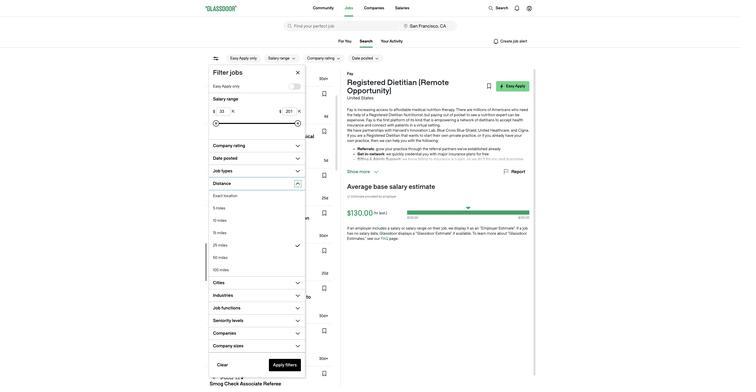 Task type: locate. For each thing, give the bounding box(es) containing it.
ca up $107k
[[231, 66, 237, 70]]

ca for san francisco, ca $16.00 - $40.00 easy apply
[[236, 223, 242, 228]]

rating for company rating dropdown button
[[325, 56, 335, 61]]

grow
[[376, 147, 384, 151]]

1 horizontal spatial rating
[[325, 56, 335, 61]]

following:
[[422, 139, 439, 143]]

0 vertical spatial salary range
[[268, 56, 290, 61]]

4 san from the top
[[210, 309, 217, 313]]

0 vertical spatial (fccc)
[[221, 334, 233, 338]]

- right $16.00
[[221, 229, 223, 234]]

1 vertical spatial see
[[367, 237, 373, 241]]

1 horizontal spatial own
[[442, 134, 449, 138]]

est.) inside 'brisbane, ca $20.00 - $25.00 per hour (employer est.) easy apply'
[[272, 192, 279, 196]]

2 san from the top
[[210, 148, 217, 152]]

company rating
[[307, 56, 335, 61], [213, 143, 245, 148]]

est.) inside burlingame, ca $97k - $107k (employer est.) easy apply
[[251, 72, 258, 77]]

★ for second the foundation for california community colleges (fccc) logo from the top
[[241, 377, 244, 381]]

3.2 ★ for second the foundation for california community colleges (fccc) logo from the top
[[235, 377, 244, 381]]

job inside dropdown button
[[213, 306, 221, 311]]

health
[[513, 118, 523, 123]]

to inside : we know billing to insurance is a pain, so we do it for you and guarantee you get paid
[[429, 157, 433, 162]]

easy apply only
[[230, 56, 257, 61], [213, 84, 240, 89]]

san inside the san francisco, ca $70.00 - $135.00 easy apply
[[210, 148, 217, 152]]

teachers on reserve logo image
[[210, 286, 218, 294]]

if inside fay is increasing access to affordable medical nutrition therapy. there are millions of americans who need the help of a registered dietitian nutritionist, but paying out of pocket to see a nutrition expert can be expensive. fay is the first platform of its kind that is empowering a network of dietitians to accept health insurance and connect with patients in a virtual setting. we have partnerships with harvard's innovation lab, blue cross blue shield, united healthcare, and cigna. if you are a registered dietitian that wants to start their own private practice, or if you already have your own practice, then we can help you with the following:
[[482, 134, 484, 138]]

company sizes button
[[209, 342, 293, 351]]

1 vertical spatial date
[[213, 156, 223, 161]]

more down get
[[360, 170, 370, 174]]

expensive.
[[347, 118, 365, 123]]

meridian home health
[[210, 129, 250, 133]]

0 vertical spatial it
[[483, 157, 485, 162]]

easy down $16.00
[[214, 236, 221, 239]]

1 vertical spatial own
[[347, 139, 355, 143]]

$70.00
[[210, 154, 221, 158]]

san francisco, ca $16.00 - $40.00 easy apply
[[210, 223, 242, 239]]

insurance down expensive. on the top left
[[347, 123, 364, 128]]

close filter menu image
[[295, 70, 301, 76]]

easy down $70.00
[[214, 160, 221, 164]]

posted for date posted popup button
[[224, 156, 238, 161]]

we right then
[[380, 139, 385, 143]]

the
[[347, 113, 353, 117], [377, 118, 382, 123], [416, 139, 422, 143], [423, 147, 428, 151]]

company for company rating dropdown button
[[307, 56, 324, 61]]

1 vertical spatial 3.2 ★
[[235, 377, 244, 381]]

francisco, for $90k
[[217, 104, 235, 108]]

we inside referrals : grow your practice through the referral partners we've established already get in-network : we quickly credential you with major insurance plans for free
[[386, 152, 391, 157]]

by
[[379, 195, 382, 199]]

home right homeassist
[[232, 91, 243, 95]]

own
[[442, 134, 449, 138], [347, 139, 355, 143]]

community
[[313, 6, 334, 10], [265, 328, 286, 333], [265, 371, 286, 376]]

$130.00 /hr (est.)
[[347, 209, 387, 218]]

2 job from the top
[[213, 306, 221, 311]]

0 horizontal spatial can
[[386, 139, 392, 143]]

3.2 down $22.00
[[235, 377, 240, 381]]

0 vertical spatial health
[[244, 91, 256, 95]]

hour down distance "dropdown button" in the top of the page
[[244, 192, 253, 196]]

$130.00 inside united states $130.00 per hour
[[210, 267, 223, 271]]

1 horizontal spatial are
[[467, 108, 473, 112]]

are down partnerships
[[357, 134, 363, 138]]

foundation for california community colleges (fccc) logo image
[[210, 329, 218, 337], [210, 372, 218, 380]]

apply inside burlingame, ca $97k - $107k (employer est.) easy apply
[[221, 78, 230, 82]]

3 30d+ from the top
[[319, 314, 328, 319]]

ca down homeassist home health services
[[236, 104, 242, 108]]

1 horizontal spatial easy apply
[[506, 84, 526, 88]]

blue up private
[[457, 128, 465, 133]]

san for san francisco, ca $16.00 - $40.00 easy apply
[[210, 223, 217, 228]]

: we know billing to insurance is a pain, so we do it for you and guarantee you get paid
[[358, 157, 524, 167]]

foundation down seniority levels at bottom
[[221, 328, 241, 333]]

san inside san francisco, ca $26.70 - $41.00 per hour (employer est.)
[[210, 309, 217, 313]]

0 vertical spatial search
[[496, 6, 509, 10]]

report
[[512, 170, 526, 174]]

through
[[409, 147, 422, 151]]

francisco, inside san francisco, ca $26.70 - $41.00 per hour (employer est.)
[[217, 309, 235, 313]]

ca for san francisco, ca $90k (employer est.) easy apply
[[236, 104, 242, 108]]

job inside popup button
[[213, 169, 221, 174]]

home for meridian
[[226, 129, 237, 133]]

united inside united states $130.00 per hour
[[210, 261, 221, 265]]

easy inside 'brisbane, ca $20.00 - $25.00 per hour (employer est.) easy apply'
[[214, 198, 221, 202]]

network up billing & admin support on the top
[[370, 152, 385, 157]]

date for date posted dropdown button
[[352, 56, 360, 61]]

estimate
[[409, 183, 435, 191]]

date left the $135.00 in the top left of the page
[[213, 156, 223, 161]]

5 miles
[[213, 206, 225, 211]]

company rating inside dropdown button
[[307, 56, 335, 61]]

0 vertical spatial salary
[[268, 56, 279, 61]]

1 vertical spatial only
[[233, 84, 240, 89]]

displays
[[398, 232, 412, 236]]

0 horizontal spatial more
[[360, 170, 370, 174]]

company rating inside popup button
[[213, 143, 245, 148]]

3.2 ★ for 1st the foundation for california community colleges (fccc) logo from the top
[[235, 334, 244, 338]]

foundation
[[221, 328, 241, 333], [221, 371, 241, 376]]

francisco, up the $135.00 in the top left of the page
[[217, 148, 235, 152]]

3.2 up sizes
[[235, 334, 240, 338]]

1 francisco, from the top
[[217, 104, 235, 108]]

miles right 10
[[217, 219, 227, 223]]

salaries link
[[395, 0, 410, 17]]

0 horizontal spatial "glassdoor
[[416, 232, 435, 236]]

united inside fay is increasing access to affordable medical nutrition therapy. there are millions of americans who need the help of a registered dietitian nutritionist, but paying out of pocket to see a nutrition expert can be expensive. fay is the first platform of its kind that is empowering a network of dietitians to accept health insurance and connect with patients in a virtual setting. we have partnerships with harvard's innovation lab, blue cross blue shield, united healthcare, and cigna. if you are a registered dietitian that wants to start their own private practice, or if you already have your own practice, then we can help you with the following:
[[478, 128, 490, 133]]

1 vertical spatial employer
[[355, 227, 372, 231]]

0 horizontal spatial companies
[[213, 331, 236, 336]]

job for job functions
[[213, 306, 221, 311]]

nutrition up paying
[[427, 108, 441, 112]]

of down increasing
[[362, 113, 365, 117]]

fay
[[347, 72, 353, 76], [347, 108, 353, 112], [366, 118, 372, 123], [210, 248, 216, 253]]

practice, up referrals at top
[[355, 139, 370, 143]]

insurance up pain,
[[449, 152, 466, 157]]

job for job types
[[213, 169, 221, 174]]

functions
[[222, 306, 241, 311]]

ca up $25.00
[[227, 186, 232, 190]]

salary up glassdoor
[[391, 227, 401, 231]]

hour inside san bruno, ca $18.00 - $22.00 per hour (employer est.)
[[243, 352, 252, 357]]

1 horizontal spatial see
[[471, 113, 477, 117]]

company rating for company rating popup button
[[213, 143, 245, 148]]

0 horizontal spatial have
[[354, 128, 362, 133]]

1 horizontal spatial help
[[393, 139, 400, 143]]

estimate".
[[499, 227, 516, 231]]

your inside fay is increasing access to affordable medical nutrition therapy. there are millions of americans who need the help of a registered dietitian nutritionist, but paying out of pocket to see a nutrition expert can be expensive. fay is the first platform of its kind that is empowering a network of dietitians to accept health insurance and connect with patients in a virtual setting. we have partnerships with harvard's innovation lab, blue cross blue shield, united healthcare, and cigna. if you are a registered dietitian that wants to start their own private practice, or if you already have your own practice, then we can help you with the following:
[[515, 134, 522, 138]]

date inside date posted dropdown button
[[352, 56, 360, 61]]

1 their from the top
[[433, 134, 441, 138]]

insurance inside fay is increasing access to affordable medical nutrition therapy. there are millions of americans who need the help of a registered dietitian nutritionist, but paying out of pocket to see a nutrition expert can be expensive. fay is the first platform of its kind that is empowering a network of dietitians to accept health insurance and connect with patients in a virtual setting. we have partnerships with harvard's innovation lab, blue cross blue shield, united healthcare, and cigna. if you are a registered dietitian that wants to start their own private practice, or if you already have your own practice, then we can help you with the following:
[[347, 123, 364, 128]]

to right billing
[[429, 157, 433, 162]]

1 horizontal spatial only
[[250, 56, 257, 61]]

on
[[428, 227, 432, 231]]

0 vertical spatial company rating
[[307, 56, 335, 61]]

companies for companies link
[[364, 6, 385, 10]]

show more button
[[347, 169, 379, 175]]

1 san from the top
[[210, 104, 217, 108]]

1 vertical spatial california
[[247, 371, 264, 376]]

and left guarantee
[[499, 157, 505, 162]]

francisco, inside san francisco, ca $90k (employer est.) easy apply
[[217, 104, 235, 108]]

apply up need
[[515, 84, 526, 88]]

medical
[[412, 108, 426, 112]]

fay up expensive. on the top left
[[347, 108, 353, 112]]

to right access
[[389, 108, 393, 112]]

ca inside san francisco, ca $90k (employer est.) easy apply
[[236, 104, 242, 108]]

1 vertical spatial their
[[433, 227, 441, 231]]

foundation for california community colleges (fccc) for 1st the foundation for california community colleges (fccc) logo from the top
[[221, 328, 302, 338]]

1 vertical spatial search
[[360, 39, 373, 44]]

0 vertical spatial nutrition
[[427, 108, 441, 112]]

home right meridian
[[226, 129, 237, 133]]

estimate"
[[436, 232, 452, 236]]

patients
[[395, 123, 409, 128]]

rating inside dropdown button
[[325, 56, 335, 61]]

san for san francisco, ca $90k (employer est.) easy apply
[[210, 104, 217, 108]]

jobs link
[[345, 0, 353, 17]]

$97k
[[210, 72, 218, 77]]

easy apply only image
[[289, 84, 301, 90]]

date posted up types
[[213, 156, 238, 161]]

filter jobs
[[213, 69, 243, 76]]

3 san from the top
[[210, 223, 217, 228]]

ca inside san francisco, ca $26.70 - $41.00 per hour (employer est.)
[[236, 309, 242, 313]]

foundation down $22.00
[[221, 371, 241, 376]]

registered down access
[[369, 113, 388, 117]]

1 vertical spatial if
[[453, 232, 455, 236]]

(employer down company sizes dropdown button
[[253, 352, 270, 357]]

innovation
[[410, 128, 428, 133]]

it right do
[[483, 157, 485, 162]]

date
[[352, 56, 360, 61], [213, 156, 223, 161]]

easy down $20.00
[[214, 198, 221, 202]]

3 francisco, from the top
[[217, 223, 235, 228]]

you inside referrals : grow your practice through the referral partners we've established already get in-network : we quickly credential you with major insurance plans for free
[[423, 152, 429, 157]]

date posted inside date posted dropdown button
[[352, 56, 373, 61]]

1 vertical spatial foundation
[[221, 371, 241, 376]]

see down data,
[[367, 237, 373, 241]]

(employer inside san francisco, ca $26.70 - $41.00 per hour (employer est.)
[[253, 315, 270, 319]]

rating for company rating popup button
[[234, 143, 245, 148]]

fay down "25"
[[210, 248, 216, 253]]

30d+ for $18.00 - $22.00
[[319, 357, 328, 361]]

kind
[[416, 118, 423, 123]]

1 horizontal spatial blue
[[457, 128, 465, 133]]

nevada fire protection
[[210, 211, 250, 215]]

company inside company rating dropdown button
[[307, 56, 324, 61]]

0 vertical spatial your
[[515, 134, 522, 138]]

easy inside san francisco, ca $16.00 - $40.00 easy apply
[[214, 236, 221, 239]]

2 california from the top
[[247, 371, 264, 376]]

date posted for date posted popup button
[[213, 156, 238, 161]]

2 "glassdoor from the left
[[508, 232, 527, 236]]

company rating for company rating dropdown button
[[307, 56, 335, 61]]

salary range button
[[264, 54, 290, 63]]

- left $41.00
[[222, 315, 224, 319]]

a up glassdoor
[[388, 227, 390, 231]]

0 horizontal spatial states
[[222, 261, 233, 265]]

posted inside dropdown button
[[361, 56, 373, 61]]

slider
[[213, 120, 219, 127], [295, 120, 301, 127]]

2 foundation for california community colleges (fccc) logo image from the top
[[210, 372, 218, 380]]

0 vertical spatial that
[[424, 118, 430, 123]]

0 horizontal spatial posted
[[224, 156, 238, 161]]

an up has
[[350, 227, 355, 231]]

1 vertical spatial date posted
[[213, 156, 238, 161]]

job types button
[[209, 167, 293, 175]]

Search keyword field
[[284, 21, 399, 31]]

apply inside 'brisbane, ca $20.00 - $25.00 per hour (employer est.) easy apply'
[[221, 198, 230, 202]]

need
[[520, 108, 528, 112]]

1 horizontal spatial posted
[[361, 56, 373, 61]]

are
[[467, 108, 473, 112], [357, 134, 363, 138]]

apply inside the san francisco, ca $70.00 - $135.00 easy apply
[[221, 160, 230, 164]]

francisco, for $70.00
[[217, 148, 235, 152]]

per inside san francisco, ca $26.70 - $41.00 per hour (employer est.)
[[236, 315, 242, 319]]

1 horizontal spatial it
[[483, 157, 485, 162]]

1 horizontal spatial if
[[482, 134, 484, 138]]

(employer down distance "dropdown button" in the top of the page
[[254, 192, 271, 196]]

francisco, up $41.00
[[217, 309, 235, 313]]

0 horizontal spatial k
[[232, 109, 235, 114]]

registered down date posted dropdown button
[[347, 78, 386, 87]]

est.) down company sizes dropdown button
[[271, 352, 278, 357]]

faq link
[[381, 237, 389, 241]]

ca for san francisco, ca $70.00 - $135.00 easy apply
[[236, 148, 242, 152]]

companies inside dropdown button
[[213, 331, 236, 336]]

san up "$90k"
[[210, 104, 217, 108]]

your
[[515, 134, 522, 138], [385, 147, 393, 151]]

1 horizontal spatial can
[[508, 113, 515, 117]]

on
[[237, 288, 243, 292]]

2 (fccc) from the top
[[221, 376, 233, 381]]

4 francisco, from the top
[[217, 309, 235, 313]]

1 vertical spatial foundation for california community colleges (fccc) logo image
[[210, 372, 218, 380]]

0 horizontal spatial salary range
[[213, 97, 238, 102]]

0 vertical spatial rating
[[325, 56, 335, 61]]

ca inside san bruno, ca $18.00 - $22.00 per hour (employer est.)
[[230, 346, 235, 351]]

1 horizontal spatial and
[[499, 157, 505, 162]]

company rating button
[[303, 54, 335, 63]]

1 vertical spatial posted
[[224, 156, 238, 161]]

2 vertical spatial community
[[265, 371, 286, 376]]

0 vertical spatial network
[[460, 118, 474, 123]]

francisco, inside the san francisco, ca $70.00 - $135.00 easy apply
[[217, 148, 235, 152]]

date posted down search link
[[352, 56, 373, 61]]

est.)
[[251, 72, 258, 77], [238, 110, 245, 114], [272, 192, 279, 196], [271, 315, 278, 319], [271, 352, 278, 357]]

companies
[[364, 6, 385, 10], [213, 331, 236, 336]]

1 an from the left
[[350, 227, 355, 231]]

0 vertical spatial already
[[492, 134, 505, 138]]

1 vertical spatial company
[[213, 143, 233, 148]]

paid
[[371, 163, 378, 167]]

1 vertical spatial rating
[[234, 143, 245, 148]]

posted down search link
[[361, 56, 373, 61]]

their inside fay is increasing access to affordable medical nutrition therapy. there are millions of americans who need the help of a registered dietitian nutritionist, but paying out of pocket to see a nutrition expert can be expensive. fay is the first platform of its kind that is empowering a network of dietitians to accept health insurance and connect with patients in a virtual setting. we have partnerships with harvard's innovation lab, blue cross blue shield, united healthcare, and cigna. if you are a registered dietitian that wants to start their own private practice, or if you already have your own practice, then we can help you with the following:
[[433, 134, 441, 138]]

1 vertical spatial company rating
[[213, 143, 245, 148]]

1 (fccc) from the top
[[221, 334, 233, 338]]

0 horizontal spatial blue
[[437, 128, 445, 133]]

1 horizontal spatial more
[[487, 232, 496, 236]]

0 vertical spatial date posted
[[352, 56, 373, 61]]

network down pocket
[[460, 118, 474, 123]]

estimate provided by employer
[[351, 195, 397, 199]]

1 foundation for california community colleges (fccc) from the top
[[221, 328, 302, 338]]

company inside company rating popup button
[[213, 143, 233, 148]]

0 vertical spatial california
[[247, 328, 264, 333]]

hour
[[244, 192, 253, 196], [230, 267, 239, 271], [243, 315, 252, 319], [243, 352, 252, 357]]

apply inside san francisco, ca $16.00 - $40.00 easy apply
[[221, 236, 230, 239]]

foundation for california community colleges (fccc) for second the foundation for california community colleges (fccc) logo from the top
[[221, 371, 302, 381]]

2 vertical spatial :
[[401, 157, 402, 162]]

2 horizontal spatial united
[[478, 128, 490, 133]]

company sizes
[[213, 344, 244, 349]]

1 vertical spatial (fccc)
[[221, 376, 233, 381]]

distance list box
[[209, 190, 305, 277]]

cigna.
[[518, 128, 529, 133]]

you down billing
[[358, 163, 364, 167]]

4 30d+ from the top
[[319, 357, 328, 361]]

"employer
[[480, 227, 498, 231]]

your inside referrals : grow your practice through the referral partners we've established already get in-network : we quickly credential you with major insurance plans for free
[[385, 147, 393, 151]]

if down 'we'
[[347, 134, 349, 138]]

health left services on the top left
[[244, 91, 256, 95]]

fire
[[224, 211, 231, 215]]

2 foundation for california community colleges (fccc) from the top
[[221, 371, 302, 381]]

2 their from the top
[[433, 227, 441, 231]]

1 horizontal spatial $
[[280, 109, 282, 114]]

- inside san francisco, ca $16.00 - $40.00 easy apply
[[221, 229, 223, 234]]

1 horizontal spatial an
[[475, 227, 479, 231]]

apply inside button
[[515, 84, 526, 88]]

and inside : we know billing to insurance is a pain, so we do it for you and guarantee you get paid
[[499, 157, 505, 162]]

practice
[[394, 147, 408, 151]]

own down 'we'
[[347, 139, 355, 143]]

are right there
[[467, 108, 473, 112]]

help up expensive. on the top left
[[354, 113, 361, 117]]

- inside san bruno, ca $18.00 - $22.00 per hour (employer est.)
[[221, 352, 223, 357]]

more inside "if an employer includes a salary or salary range on their job, we display it as an "employer estimate".  if a job has no salary data, glassdoor displays a "glassdoor estimate" if available.  to learn more about "glassdoor estimates," see our"
[[487, 232, 496, 236]]

if inside fay is increasing access to affordable medical nutrition therapy. there are millions of americans who need the help of a registered dietitian nutritionist, but paying out of pocket to see a nutrition expert can be expensive. fay is the first platform of its kind that is empowering a network of dietitians to accept health insurance and connect with patients in a virtual setting. we have partnerships with harvard's innovation lab, blue cross blue shield, united healthcare, and cigna. if you are a registered dietitian that wants to start their own private practice, or if you already have your own practice, then we can help you with the following:
[[347, 134, 349, 138]]

united down the 50
[[210, 261, 221, 265]]

est.) up 5 miles button
[[272, 192, 279, 196]]

30d+ for easy apply
[[319, 77, 328, 81]]

miles for 100 miles
[[220, 268, 229, 273]]

0 vertical spatial more
[[360, 170, 370, 174]]

0 vertical spatial colleges
[[287, 328, 302, 333]]

1 horizontal spatial united
[[347, 96, 360, 101]]

easy apply up who
[[506, 84, 526, 88]]

0 vertical spatial their
[[433, 134, 441, 138]]

ca for san bruno, ca $18.00 - $22.00 per hour (employer est.)
[[230, 346, 235, 351]]

san inside san bruno, ca $18.00 - $22.00 per hour (employer est.)
[[210, 346, 217, 351]]

0 vertical spatial foundation for california community colleges (fccc) logo image
[[210, 329, 218, 337]]

1 vertical spatial insurance
[[449, 152, 466, 157]]

california
[[247, 328, 264, 333], [247, 371, 264, 376]]

1 job from the top
[[213, 169, 221, 174]]

to right pocket
[[467, 113, 470, 117]]

0 vertical spatial own
[[442, 134, 449, 138]]

1 horizontal spatial network
[[460, 118, 474, 123]]

15 miles
[[213, 231, 227, 236]]

apply down $25.00
[[221, 198, 230, 202]]

1 vertical spatial your
[[385, 147, 393, 151]]

0 horizontal spatial and
[[365, 123, 371, 128]]

1 vertical spatial salary range
[[213, 97, 238, 102]]

san for san francisco, ca $26.70 - $41.00 per hour (employer est.)
[[210, 309, 217, 313]]

for down san bruno, ca $18.00 - $22.00 per hour (employer est.)
[[242, 371, 246, 376]]

get
[[365, 163, 370, 167]]

25 miles
[[213, 244, 228, 248]]

report button
[[503, 169, 526, 175]]

(employer inside san francisco, ca $90k (employer est.) easy apply
[[220, 110, 237, 114]]

miles right "25"
[[218, 244, 228, 248]]

states
[[361, 96, 374, 101], [222, 261, 233, 265]]

: inside : we know billing to insurance is a pain, so we do it for you and guarantee you get paid
[[401, 157, 402, 162]]

$18.00
[[210, 352, 221, 357]]

if up established
[[482, 134, 484, 138]]

1 horizontal spatial states
[[361, 96, 374, 101]]

for down free
[[486, 157, 491, 162]]

1 vertical spatial that
[[401, 134, 408, 138]]

base
[[374, 183, 388, 191]]

for down levels at the left bottom of the page
[[242, 328, 246, 333]]

community for 1st the foundation for california community colleges (fccc) logo from the top
[[265, 328, 286, 333]]

1 vertical spatial community
[[265, 328, 286, 333]]

companies down seniority
[[213, 331, 236, 336]]

(employer right "$90k"
[[220, 110, 237, 114]]

that down the but
[[424, 118, 430, 123]]

date posted inside date posted popup button
[[213, 156, 238, 161]]

if up has
[[347, 227, 349, 231]]

a down millions
[[478, 113, 480, 117]]

apply up meridian home health
[[221, 116, 230, 120]]

an right as
[[475, 227, 479, 231]]

2 vertical spatial united
[[210, 261, 221, 265]]

francisco, up "$90k"
[[217, 104, 235, 108]]

0 horizontal spatial your
[[385, 147, 393, 151]]

fay inside fay registered dietitian (remote opportunity) united states
[[347, 72, 353, 76]]

1 colleges from the top
[[287, 328, 302, 333]]

per right $25.00
[[237, 192, 243, 196]]

fay for fay
[[210, 248, 216, 253]]

billing
[[418, 157, 428, 162]]

san up $70.00
[[210, 148, 217, 152]]

estimates,"
[[347, 237, 366, 241]]

2 foundation from the top
[[221, 371, 241, 376]]

states inside fay registered dietitian (remote opportunity) united states
[[361, 96, 374, 101]]

:
[[374, 147, 375, 151], [385, 152, 386, 157], [401, 157, 402, 162]]

show more
[[347, 170, 370, 174]]

home for homeassist
[[232, 91, 243, 95]]

only left salary range dropdown button
[[250, 56, 257, 61]]

if down "display"
[[453, 232, 455, 236]]

date inside date posted popup button
[[213, 156, 223, 161]]

bruno,
[[217, 346, 229, 351]]

1 vertical spatial colleges
[[287, 371, 302, 376]]

- inside the san francisco, ca $70.00 - $135.00 easy apply
[[222, 154, 224, 158]]

0 horizontal spatial $
[[213, 109, 215, 114]]

rating inside popup button
[[234, 143, 245, 148]]

you up the practice
[[401, 139, 407, 143]]

0 horizontal spatial date posted
[[213, 156, 238, 161]]

with inside referrals : grow your practice through the referral partners we've established already get in-network : we quickly credential you with major insurance plans for free
[[430, 152, 437, 157]]

ca inside san francisco, ca $16.00 - $40.00 easy apply
[[236, 223, 242, 228]]

have
[[354, 128, 362, 133], [506, 134, 514, 138]]

"glassdoor
[[416, 232, 435, 236], [508, 232, 527, 236]]

0 vertical spatial dietitian
[[387, 78, 417, 87]]

practice,
[[462, 134, 477, 138], [355, 139, 370, 143]]

5 san from the top
[[210, 346, 217, 351]]

nutritionist,
[[404, 113, 424, 117]]

francisco, inside san francisco, ca $16.00 - $40.00 easy apply
[[217, 223, 235, 228]]

with down first
[[387, 123, 395, 128]]

help
[[354, 113, 361, 117], [393, 139, 400, 143]]

None field
[[284, 21, 399, 31], [400, 21, 457, 31], [216, 108, 231, 116], [283, 108, 297, 116], [216, 108, 231, 116], [283, 108, 297, 116]]

2 francisco, from the top
[[217, 148, 235, 152]]

insurance down major
[[434, 157, 451, 162]]

2 3.2 from the top
[[235, 377, 240, 381]]

2 horizontal spatial range
[[417, 227, 427, 231]]

per right $41.00
[[236, 315, 242, 319]]

seniority levels button
[[209, 317, 293, 325]]

1 3.2 ★ from the top
[[235, 334, 244, 338]]

network inside fay is increasing access to affordable medical nutrition therapy. there are millions of americans who need the help of a registered dietitian nutritionist, but paying out of pocket to see a nutrition expert can be expensive. fay is the first platform of its kind that is empowering a network of dietitians to accept health insurance and connect with patients in a virtual setting. we have partnerships with harvard's innovation lab, blue cross blue shield, united healthcare, and cigna. if you are a registered dietitian that wants to start their own private practice, or if you already have your own practice, then we can help you with the following:
[[460, 118, 474, 123]]

2 30d+ from the top
[[319, 234, 328, 238]]

easy down 100
[[214, 273, 221, 277]]

already up free
[[489, 147, 501, 151]]

hour down company sizes dropdown button
[[243, 352, 252, 357]]

it left as
[[467, 227, 469, 231]]

easy down "$97k"
[[214, 78, 221, 82]]

for inside : we know billing to insurance is a pain, so we do it for you and guarantee you get paid
[[486, 157, 491, 162]]

salary right the "no"
[[360, 232, 370, 236]]

healthcare,
[[491, 128, 510, 133]]

easy inside button
[[506, 84, 515, 88]]

2 vertical spatial dietitian
[[386, 134, 400, 138]]

teachers
[[221, 288, 237, 292]]

health for meridian home health
[[238, 129, 250, 133]]

company inside company sizes dropdown button
[[213, 344, 233, 349]]

already inside referrals : grow your practice through the referral partners we've established already get in-network : we quickly credential you with major insurance plans for free
[[489, 147, 501, 151]]

partnerships
[[363, 128, 384, 133]]

job up the $26.70
[[213, 306, 221, 311]]

2 horizontal spatial :
[[401, 157, 402, 162]]

0 horizontal spatial range
[[227, 97, 238, 102]]

1 horizontal spatial slider
[[295, 120, 301, 127]]

already
[[492, 134, 505, 138], [489, 147, 501, 151]]

1 foundation from the top
[[221, 328, 241, 333]]

apply down $40.00
[[221, 236, 230, 239]]

0 horizontal spatial are
[[357, 134, 363, 138]]

home
[[232, 91, 243, 95], [226, 129, 237, 133]]

easy
[[230, 56, 238, 61], [214, 78, 221, 82], [506, 84, 515, 88], [213, 84, 221, 89], [214, 116, 221, 120], [214, 160, 221, 164], [214, 198, 221, 202], [214, 236, 221, 239], [214, 273, 221, 277]]

san inside san francisco, ca $16.00 - $40.00 easy apply
[[210, 223, 217, 228]]

1 30d+ from the top
[[319, 77, 328, 81]]

employer right by
[[383, 195, 397, 199]]

2 $ from the left
[[280, 109, 282, 114]]

2 3.2 ★ from the top
[[235, 377, 244, 381]]

1 foundation for california community colleges (fccc) logo image from the top
[[210, 329, 218, 337]]

1 horizontal spatial search
[[496, 6, 509, 10]]

1 vertical spatial dietitian
[[389, 113, 403, 117]]



Task type: vqa. For each thing, say whether or not it's contained in the screenshot.
innovation.
no



Task type: describe. For each thing, give the bounding box(es) containing it.
0 vertical spatial employer
[[383, 195, 397, 199]]

★ for 1st the foundation for california community colleges (fccc) logo from the top
[[241, 334, 244, 338]]

est.) inside san francisco, ca $26.70 - $41.00 per hour (employer est.)
[[271, 315, 278, 319]]

apply inside san francisco, ca $90k (employer est.) easy apply
[[221, 116, 230, 120]]

1 slider from the left
[[213, 120, 219, 127]]

1 california from the top
[[247, 328, 264, 333]]

salary up displays
[[406, 227, 416, 231]]

foundation for second the foundation for california community colleges (fccc) logo from the top
[[221, 371, 241, 376]]

is inside : we know billing to insurance is a pain, so we do it for you and guarantee you get paid
[[451, 157, 454, 162]]

we right so
[[472, 157, 477, 162]]

1 vertical spatial salary
[[213, 97, 226, 102]]

- for san francisco, ca $26.70 - $41.00 per hour (employer est.)
[[222, 315, 224, 319]]

miles for 15 miles
[[217, 231, 227, 236]]

it inside : we know billing to insurance is a pain, so we do it for you and guarantee you get paid
[[483, 157, 485, 162]]

shield,
[[466, 128, 477, 133]]

$130.00 up job
[[519, 216, 530, 220]]

- inside burlingame, ca $97k - $107k (employer est.) easy apply
[[219, 72, 221, 77]]

home,
[[227, 173, 239, 177]]

to down the "innovation"
[[420, 134, 423, 138]]

learn
[[478, 232, 486, 236]]

services
[[256, 91, 272, 95]]

industries
[[213, 293, 233, 298]]

insurance inside referrals : grow your practice through the referral partners we've established already get in-network : we quickly credential you with major insurance plans for free
[[449, 152, 466, 157]]

company for company sizes dropdown button
[[213, 344, 233, 349]]

estimate
[[351, 195, 365, 199]]

2 blue from the left
[[457, 128, 465, 133]]

- for san francisco, ca $70.00 - $135.00 easy apply
[[222, 154, 224, 158]]

0 vertical spatial community
[[313, 6, 334, 10]]

network inside referrals : grow your practice through the referral partners we've established already get in-network : we quickly credential you with major insurance plans for free
[[370, 152, 385, 157]]

if inside "if an employer includes a salary or salary range on their job, we display it as an "employer estimate".  if a job has no salary data, glassdoor displays a "glassdoor estimate" if available.  to learn more about "glassdoor estimates," see our"
[[453, 232, 455, 236]]

1 vertical spatial have
[[506, 134, 514, 138]]

fay for fay is increasing access to affordable medical nutrition therapy. there are millions of americans who need the help of a registered dietitian nutritionist, but paying out of pocket to see a nutrition expert can be expensive. fay is the first platform of its kind that is empowering a network of dietitians to accept health insurance and connect with patients in a virtual setting. we have partnerships with harvard's innovation lab, blue cross blue shield, united healthcare, and cigna. if you are a registered dietitian that wants to start their own private practice, or if you already have your own practice, then we can help you with the following:
[[347, 108, 353, 112]]

salary inside salary range dropdown button
[[268, 56, 279, 61]]

job types
[[213, 169, 233, 174]]

1 vertical spatial can
[[386, 139, 392, 143]]

miles for 25 miles
[[218, 244, 228, 248]]

credential
[[405, 152, 422, 157]]

easy apply only button
[[226, 54, 261, 63]]

easy apply only inside "button"
[[230, 56, 257, 61]]

search inside button
[[496, 6, 509, 10]]

cities button
[[209, 279, 293, 287]]

more inside dropdown button
[[360, 170, 370, 174]]

5d
[[324, 159, 328, 163]]

is up connect
[[373, 118, 376, 123]]

sizes
[[234, 344, 244, 349]]

exact
[[213, 194, 223, 198]]

pocket
[[454, 113, 466, 117]]

2 slider from the left
[[295, 120, 301, 127]]

range inside "if an employer includes a salary or salary range on their job, we display it as an "employer estimate".  if a job has no salary data, glassdoor displays a "glassdoor estimate" if available.  to learn more about "glassdoor estimates," see our"
[[417, 227, 427, 231]]

a down increasing
[[366, 113, 368, 117]]

only inside easy apply only "button"
[[250, 56, 257, 61]]

admin
[[373, 157, 385, 162]]

be
[[515, 113, 520, 117]]

1 "glassdoor from the left
[[416, 232, 435, 236]]

teachers on reserve 4.5 ★
[[221, 288, 268, 292]]

free
[[482, 152, 489, 157]]

who
[[512, 108, 519, 112]]

50 miles button
[[209, 252, 305, 264]]

$130.00 up displays
[[407, 216, 418, 220]]

francisco, for $26.70
[[217, 309, 235, 313]]

a right displays
[[413, 232, 415, 236]]

100 miles button
[[209, 264, 305, 277]]

its
[[411, 118, 415, 123]]

0 vertical spatial and
[[365, 123, 371, 128]]

$135.00
[[225, 154, 238, 158]]

★ inside 'teachers on reserve 4.5 ★'
[[265, 288, 268, 292]]

connect
[[372, 123, 387, 128]]

fay down increasing
[[366, 118, 372, 123]]

none field search keyword
[[284, 21, 399, 31]]

50
[[213, 256, 218, 260]]

- for san bruno, ca $18.00 - $22.00 per hour (employer est.)
[[221, 352, 223, 357]]

easy inside burlingame, ca $97k - $107k (employer est.) easy apply
[[214, 78, 221, 82]]

you down healthcare,
[[485, 134, 492, 138]]

search button
[[486, 3, 511, 13]]

distance
[[213, 181, 231, 186]]

types
[[222, 169, 233, 174]]

easy inside "button"
[[230, 56, 238, 61]]

your
[[381, 39, 389, 44]]

(est.)
[[379, 211, 387, 216]]

2 horizontal spatial and
[[511, 128, 518, 133]]

miles for 5 miles
[[216, 206, 225, 211]]

a left job
[[520, 227, 522, 231]]

0 vertical spatial have
[[354, 128, 362, 133]]

1 horizontal spatial nutrition
[[481, 113, 496, 117]]

10
[[213, 219, 217, 223]]

is up setting.
[[431, 118, 434, 123]]

exact location button
[[209, 190, 305, 203]]

30d+ for $16.00 - $40.00
[[319, 234, 328, 238]]

a down partnerships
[[364, 134, 366, 138]]

date posted button
[[348, 54, 373, 63]]

0 vertical spatial practice,
[[462, 134, 477, 138]]

hour inside 'brisbane, ca $20.00 - $25.00 per hour (employer est.) easy apply'
[[244, 192, 253, 196]]

Search location field
[[400, 21, 457, 31]]

1 vertical spatial registered
[[369, 113, 388, 117]]

dietitian inside fay registered dietitian (remote opportunity) united states
[[387, 78, 417, 87]]

burlingame,
[[210, 66, 231, 70]]

insurance inside : we know billing to insurance is a pain, so we do it for you and guarantee you get paid
[[434, 157, 451, 162]]

the up connect
[[377, 118, 382, 123]]

1 3.2 from the top
[[235, 334, 240, 338]]

per inside san bruno, ca $18.00 - $22.00 per hour (employer est.)
[[237, 352, 242, 357]]

salary right base
[[390, 183, 407, 191]]

but
[[425, 113, 430, 117]]

health for homeassist home health services
[[244, 91, 256, 95]]

referrals
[[358, 147, 374, 151]]

seniority
[[213, 319, 231, 324]]

easy up homeassist
[[213, 84, 221, 89]]

miles for 50 miles
[[218, 256, 228, 260]]

to
[[473, 232, 477, 236]]

companies button
[[209, 330, 293, 338]]

0 vertical spatial are
[[467, 108, 473, 112]]

private
[[450, 134, 461, 138]]

(employer inside burlingame, ca $97k - $107k (employer est.) easy apply
[[233, 72, 250, 77]]

or inside "if an employer includes a salary or salary range on their job, we display it as an "employer estimate".  if a job has no salary data, glassdoor displays a "glassdoor estimate" if available.  to learn more about "glassdoor estimates," see our"
[[402, 227, 405, 231]]

date posted for date posted dropdown button
[[352, 56, 373, 61]]

you down 'we'
[[350, 134, 357, 138]]

you
[[345, 39, 352, 44]]

as
[[470, 227, 474, 231]]

salary range inside dropdown button
[[268, 56, 290, 61]]

0 horizontal spatial nutrition
[[427, 108, 441, 112]]

community for second the foundation for california community colleges (fccc) logo from the top
[[265, 371, 286, 376]]

inc.
[[239, 173, 246, 177]]

francisco, for $16.00
[[217, 223, 235, 228]]

of left the its
[[406, 118, 410, 123]]

san for san bruno, ca $18.00 - $22.00 per hour (employer est.)
[[210, 346, 217, 351]]

united states $130.00 per hour
[[210, 261, 239, 271]]

apply inside "button"
[[239, 56, 249, 61]]

1 horizontal spatial that
[[424, 118, 430, 123]]

$130.00 left /hr
[[347, 209, 373, 218]]

data,
[[371, 232, 379, 236]]

see inside "if an employer includes a salary or salary range on their job, we display it as an "employer estimate".  if a job has no salary data, glassdoor displays a "glassdoor estimate" if available.  to learn more about "glassdoor estimates," see our"
[[367, 237, 373, 241]]

display
[[455, 227, 466, 231]]

distance button
[[209, 180, 293, 188]]

it inside "if an employer includes a salary or salary range on their job, we display it as an "employer estimate".  if a job has no salary data, glassdoor displays a "glassdoor estimate" if available.  to learn more about "glassdoor estimates," see our"
[[467, 227, 469, 231]]

is up expensive. on the top left
[[354, 108, 357, 112]]

cross
[[446, 128, 456, 133]]

miles for 10 miles
[[217, 219, 227, 223]]

1 vertical spatial help
[[393, 139, 400, 143]]

2 an from the left
[[475, 227, 479, 231]]

style
[[213, 173, 222, 177]]

or inside fay is increasing access to affordable medical nutrition therapy. there are millions of americans who need the help of a registered dietitian nutritionist, but paying out of pocket to see a nutrition expert can be expensive. fay is the first platform of its kind that is empowering a network of dietitians to accept health insurance and connect with patients in a virtual setting. we have partnerships with harvard's innovation lab, blue cross blue shield, united healthcare, and cigna. if you are a registered dietitian that wants to start their own private practice, or if you already have your own practice, then we can help you with the following:
[[478, 134, 481, 138]]

easy apply only element
[[289, 84, 301, 90]]

partners
[[443, 147, 457, 151]]

1 $ from the left
[[213, 109, 215, 114]]

1 vertical spatial easy apply only
[[213, 84, 240, 89]]

with down connect
[[385, 128, 392, 133]]

apply down 100 miles
[[221, 273, 230, 277]]

quickly
[[392, 152, 404, 157]]

of right out
[[450, 113, 453, 117]]

apply up homeassist
[[222, 84, 232, 89]]

(fccc) for 1st the foundation for california community colleges (fccc) logo from the top
[[221, 334, 233, 338]]

at
[[223, 173, 226, 177]]

then
[[371, 139, 379, 143]]

2 vertical spatial registered
[[367, 134, 385, 138]]

ca for san francisco, ca $26.70 - $41.00 per hour (employer est.)
[[236, 309, 242, 313]]

$22.00
[[224, 352, 236, 357]]

salaries
[[395, 6, 410, 10]]

of right millions
[[488, 108, 491, 112]]

accept
[[500, 118, 512, 123]]

if left job
[[517, 227, 519, 231]]

(fccc) for second the foundation for california community colleges (fccc) logo from the top
[[221, 376, 233, 381]]

the down the wants
[[416, 139, 422, 143]]

there
[[456, 108, 466, 112]]

hour inside san francisco, ca $26.70 - $41.00 per hour (employer est.)
[[243, 315, 252, 319]]

date posted button
[[209, 155, 293, 163]]

(employer inside san bruno, ca $18.00 - $22.00 per hour (employer est.)
[[253, 352, 270, 357]]

registered inside fay registered dietitian (remote opportunity) united states
[[347, 78, 386, 87]]

a inside : we know billing to insurance is a pain, so we do it for you and guarantee you get paid
[[455, 157, 457, 162]]

a down pocket
[[457, 118, 459, 123]]

(remote
[[419, 78, 449, 87]]

est.) inside san francisco, ca $90k (employer est.) easy apply
[[238, 110, 245, 114]]

ca inside 'brisbane, ca $20.00 - $25.00 per hour (employer est.) easy apply'
[[227, 186, 232, 190]]

location
[[224, 194, 238, 198]]

0 vertical spatial :
[[374, 147, 375, 151]]

for you
[[339, 39, 352, 44]]

nevada
[[210, 211, 223, 215]]

0 horizontal spatial help
[[354, 113, 361, 117]]

we left know in the top right of the page
[[402, 157, 407, 162]]

with down the wants
[[408, 139, 415, 143]]

2 colleges from the top
[[287, 371, 302, 376]]

companies for companies dropdown button
[[213, 331, 236, 336]]

per inside united states $130.00 per hour
[[224, 267, 229, 271]]

a right "in" on the right top
[[414, 123, 416, 128]]

0 horizontal spatial practice,
[[355, 139, 370, 143]]

(employer inside 'brisbane, ca $20.00 - $25.00 per hour (employer est.) easy apply'
[[254, 192, 271, 196]]

your activity link
[[381, 39, 403, 44]]

$25.00
[[225, 192, 237, 196]]

foundation for 1st the foundation for california community colleges (fccc) logo from the top
[[221, 328, 241, 333]]

burlingame, ca $97k - $107k (employer est.) easy apply
[[210, 66, 258, 82]]

we inside "if an employer includes a salary or salary range on their job, we display it as an "employer estimate".  if a job has no salary data, glassdoor displays a "glassdoor estimate" if available.  to learn more about "glassdoor estimates," see our"
[[449, 227, 454, 231]]

- inside 'brisbane, ca $20.00 - $25.00 per hour (employer est.) easy apply'
[[222, 192, 224, 196]]

none field search location
[[400, 21, 457, 31]]

see inside fay is increasing access to affordable medical nutrition therapy. there are millions of americans who need the help of a registered dietitian nutritionist, but paying out of pocket to see a nutrition expert can be expensive. fay is the first platform of its kind that is empowering a network of dietitians to accept health insurance and connect with patients in a virtual setting. we have partnerships with harvard's innovation lab, blue cross blue shield, united healthcare, and cigna. if you are a registered dietitian that wants to start their own private practice, or if you already have your own practice, then we can help you with the following:
[[471, 113, 477, 117]]

homeassist home health services
[[210, 91, 272, 95]]

to down expert
[[496, 118, 499, 123]]

we inside fay is increasing access to affordable medical nutrition therapy. there are millions of americans who need the help of a registered dietitian nutritionist, but paying out of pocket to see a nutrition expert can be expensive. fay is the first platform of its kind that is empowering a network of dietitians to accept health insurance and connect with patients in a virtual setting. we have partnerships with harvard's innovation lab, blue cross blue shield, united healthcare, and cigna. if you are a registered dietitian that wants to start their own private practice, or if you already have your own practice, then we can help you with the following:
[[380, 139, 385, 143]]

0 horizontal spatial that
[[401, 134, 408, 138]]

page.
[[389, 237, 399, 241]]

includes
[[372, 227, 387, 231]]

fay is increasing access to affordable medical nutrition therapy. there are millions of americans who need the help of a registered dietitian nutritionist, but paying out of pocket to see a nutrition expert can be expensive. fay is the first platform of its kind that is empowering a network of dietitians to accept health insurance and connect with patients in a virtual setting. we have partnerships with harvard's innovation lab, blue cross blue shield, united healthcare, and cigna. if you are a registered dietitian that wants to start their own private practice, or if you already have your own practice, then we can help you with the following:
[[347, 108, 529, 143]]

we've
[[458, 147, 467, 151]]

setting.
[[428, 123, 441, 128]]

posted for date posted dropdown button
[[361, 56, 373, 61]]

already inside fay is increasing access to affordable medical nutrition therapy. there are millions of americans who need the help of a registered dietitian nutritionist, but paying out of pocket to see a nutrition expert can be expensive. fay is the first platform of its kind that is empowering a network of dietitians to accept health insurance and connect with patients in a virtual setting. we have partnerships with harvard's innovation lab, blue cross blue shield, united healthcare, and cigna. if you are a registered dietitian that wants to start their own private practice, or if you already have your own practice, then we can help you with the following:
[[492, 134, 505, 138]]

the inside referrals : grow your practice through the referral partners we've established already get in-network : we quickly credential you with major insurance plans for free
[[423, 147, 428, 151]]

virtual
[[417, 123, 427, 128]]

meridian
[[210, 129, 225, 133]]

industries button
[[209, 292, 293, 300]]

company for company rating popup button
[[213, 143, 233, 148]]

0 horizontal spatial own
[[347, 139, 355, 143]]

est.) inside san bruno, ca $18.00 - $22.00 per hour (employer est.)
[[271, 352, 278, 357]]

1 blue from the left
[[437, 128, 445, 133]]

available.
[[456, 232, 472, 236]]

paying
[[431, 113, 442, 117]]

no
[[354, 232, 359, 236]]

know
[[408, 157, 417, 162]]

1 vertical spatial easy apply
[[214, 273, 230, 277]]

their inside "if an employer includes a salary or salary range on their job, we display it as an "employer estimate".  if a job has no salary data, glassdoor displays a "glassdoor estimate" if available.  to learn more about "glassdoor estimates," see our"
[[433, 227, 441, 231]]

of left dietitians
[[475, 118, 478, 123]]

$26.70
[[210, 315, 221, 319]]

provided
[[365, 195, 378, 199]]

15
[[213, 231, 216, 236]]

1 vertical spatial :
[[385, 152, 386, 157]]

united inside fay registered dietitian (remote opportunity) united states
[[347, 96, 360, 101]]

25 miles button
[[209, 240, 305, 252]]

per inside 'brisbane, ca $20.00 - $25.00 per hour (employer est.) easy apply'
[[237, 192, 243, 196]]

date for date posted popup button
[[213, 156, 223, 161]]

15 miles button
[[209, 227, 305, 240]]

easy apply inside button
[[506, 84, 526, 88]]

30d+ for $26.70 - $41.00
[[319, 314, 328, 319]]

1 vertical spatial are
[[357, 134, 363, 138]]

0 vertical spatial can
[[508, 113, 515, 117]]

2 k from the left
[[298, 109, 301, 114]]

20d
[[322, 272, 328, 276]]

your activity
[[381, 39, 403, 44]]

get
[[358, 152, 364, 157]]

easy inside the san francisco, ca $70.00 - $135.00 easy apply
[[214, 160, 221, 164]]

the up expensive. on the top left
[[347, 113, 353, 117]]

you right do
[[492, 157, 498, 162]]

employer inside "if an employer includes a salary or salary range on their job, we display it as an "employer estimate".  if a job has no salary data, glassdoor displays a "glassdoor estimate" if available.  to learn more about "glassdoor estimates," see our"
[[355, 227, 372, 231]]

for inside referrals : grow your practice through the referral partners we've established already get in-network : we quickly credential you with major insurance plans for free
[[477, 152, 481, 157]]

open filter menu image
[[213, 55, 219, 62]]

1 k from the left
[[232, 109, 235, 114]]

san francisco, ca $90k (employer est.) easy apply
[[210, 104, 245, 120]]

hour inside united states $130.00 per hour
[[230, 267, 239, 271]]

platform
[[391, 118, 405, 123]]

0 horizontal spatial only
[[233, 84, 240, 89]]

states inside united states $130.00 per hour
[[222, 261, 233, 265]]

ca inside burlingame, ca $97k - $107k (employer est.) easy apply
[[231, 66, 237, 70]]

san for san francisco, ca $70.00 - $135.00 easy apply
[[210, 148, 217, 152]]

san francisco, ca $26.70 - $41.00 per hour (employer est.)
[[210, 309, 278, 319]]

easy inside san francisco, ca $90k (employer est.) easy apply
[[214, 116, 221, 120]]

- for san francisco, ca $16.00 - $40.00 easy apply
[[221, 229, 223, 234]]

fay for fay registered dietitian (remote opportunity) united states
[[347, 72, 353, 76]]

range inside salary range dropdown button
[[280, 56, 290, 61]]



